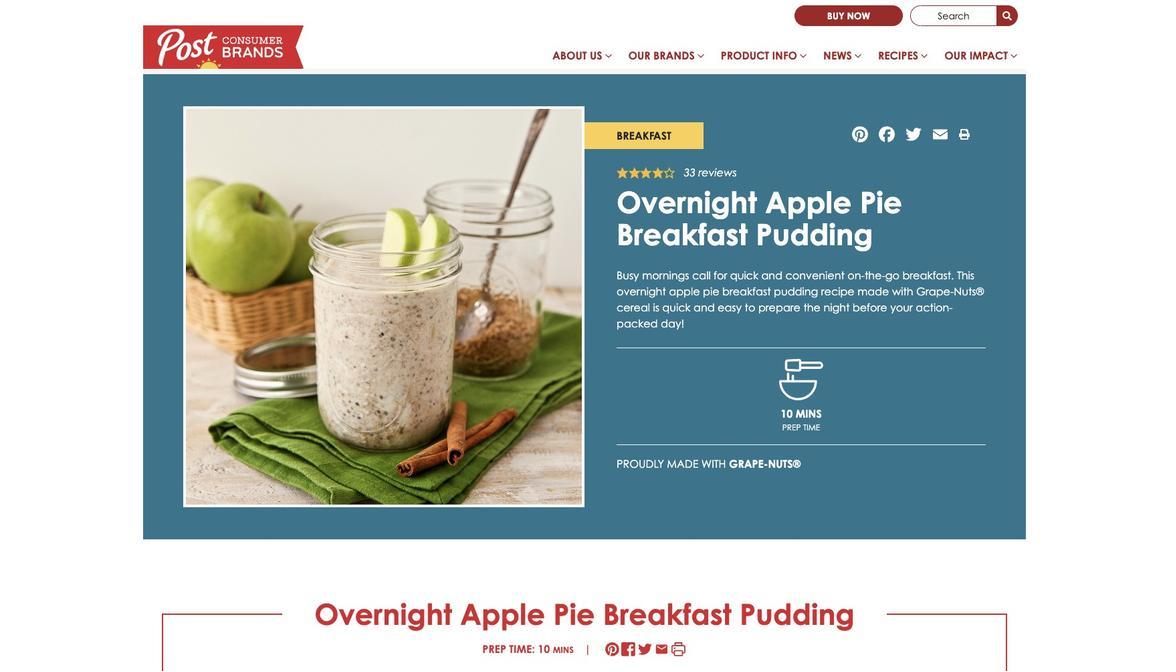 Task type: locate. For each thing, give the bounding box(es) containing it.
about us link
[[544, 42, 620, 74]]

and up "pudding"
[[761, 269, 783, 282]]

0 horizontal spatial 10
[[538, 642, 550, 656]]

about us
[[552, 49, 602, 62]]

0 horizontal spatial mins
[[553, 644, 574, 655]]

1 our from the left
[[628, 49, 650, 62]]

nuts® down prep
[[768, 457, 801, 471]]

0 vertical spatial overnight apple pie breakfast pudding
[[617, 185, 902, 252]]

1 vertical spatial pie
[[553, 597, 595, 632]]

the
[[804, 301, 821, 314]]

1 horizontal spatial breakfast
[[722, 285, 771, 298]]

quick up day!
[[662, 301, 691, 314]]

10 inside "10 mins prep time"
[[781, 407, 793, 420]]

1 horizontal spatial 10
[[781, 407, 793, 420]]

0 vertical spatial and
[[761, 269, 783, 282]]

None search field
[[910, 5, 1018, 26]]

10
[[781, 407, 793, 420], [538, 642, 550, 656]]

made
[[858, 285, 889, 298], [667, 457, 699, 471]]

1 vertical spatial 10
[[538, 642, 550, 656]]

0 vertical spatial nuts®
[[954, 285, 984, 298]]

0 vertical spatial pie
[[860, 185, 902, 220]]

search image
[[1003, 12, 1012, 21]]

10 up prep
[[781, 407, 793, 420]]

1 horizontal spatial grape-
[[916, 285, 954, 298]]

0 horizontal spatial and
[[694, 301, 715, 314]]

this
[[957, 269, 974, 282]]

our
[[628, 49, 650, 62], [945, 49, 967, 62]]

rate this recipe 5 out of 5 stars image
[[664, 167, 676, 179]]

buy now
[[827, 10, 870, 21]]

1 horizontal spatial made
[[858, 285, 889, 298]]

0 horizontal spatial with
[[701, 457, 726, 471]]

0 vertical spatial breakfast
[[617, 129, 671, 142]]

1 horizontal spatial nuts®
[[954, 285, 984, 298]]

breakfast.
[[903, 269, 954, 282]]

1 vertical spatial and
[[694, 301, 715, 314]]

0 horizontal spatial quick
[[662, 301, 691, 314]]

0 horizontal spatial apple
[[460, 597, 545, 632]]

33
[[684, 167, 696, 179]]

overnight apple pie breakfast pudding down reviews
[[617, 185, 902, 252]]

breakfast inside busy mornings call for quick and convenient on-the-go breakfast. this overnight apple pie breakfast pudding recipe made with grape-nuts® cereal is quick and easy to prepare the night before your action- packed day!
[[722, 285, 771, 298]]

10 right time:
[[538, 642, 550, 656]]

go
[[885, 269, 900, 282]]

our brands
[[628, 49, 695, 62]]

0 vertical spatial mins
[[796, 407, 822, 420]]

time:
[[509, 642, 535, 656]]

0 vertical spatial overnight
[[617, 185, 757, 220]]

0 horizontal spatial pie
[[553, 597, 595, 632]]

nuts®
[[954, 285, 984, 298], [768, 457, 801, 471]]

1 vertical spatial grape-
[[729, 457, 768, 471]]

1 vertical spatial breakfast
[[603, 597, 732, 632]]

news link
[[815, 42, 870, 74]]

overnight apple pie breakfast pudding
[[617, 185, 902, 252], [314, 597, 855, 632]]

apple inside overnight apple pie breakfast pudding
[[765, 185, 852, 220]]

overnight
[[617, 185, 757, 220], [314, 597, 452, 632]]

grape- inside busy mornings call for quick and convenient on-the-go breakfast. this overnight apple pie breakfast pudding recipe made with grape-nuts® cereal is quick and easy to prepare the night before your action- packed day!
[[916, 285, 954, 298]]

1 horizontal spatial with
[[892, 285, 913, 298]]

and
[[761, 269, 783, 282], [694, 301, 715, 314]]

apple
[[765, 185, 852, 220], [460, 597, 545, 632]]

overnight inside overnight apple pie breakfast pudding
[[617, 185, 757, 220]]

and down pie
[[694, 301, 715, 314]]

post consumer brands image
[[143, 26, 304, 69]]

with
[[892, 285, 913, 298], [701, 457, 726, 471]]

1 horizontal spatial pie
[[860, 185, 902, 220]]

1 horizontal spatial our
[[945, 49, 967, 62]]

1 vertical spatial overnight apple pie breakfast pudding
[[314, 597, 855, 632]]

1 horizontal spatial mins
[[796, 407, 822, 420]]

0 vertical spatial pudding
[[756, 217, 873, 252]]

0 horizontal spatial overnight
[[314, 597, 452, 632]]

nuts® down the this
[[954, 285, 984, 298]]

0 horizontal spatial made
[[667, 457, 699, 471]]

1 vertical spatial with
[[701, 457, 726, 471]]

0 vertical spatial 10
[[781, 407, 793, 420]]

news
[[823, 49, 852, 62]]

0 vertical spatial made
[[858, 285, 889, 298]]

quick
[[730, 269, 758, 282], [662, 301, 691, 314]]

night
[[824, 301, 850, 314]]

with left grape-nuts® link
[[701, 457, 726, 471]]

convenient
[[786, 269, 845, 282]]

made right the proudly
[[667, 457, 699, 471]]

1 vertical spatial made
[[667, 457, 699, 471]]

1 vertical spatial apple
[[460, 597, 545, 632]]

1 vertical spatial mins
[[553, 644, 574, 655]]

recipes
[[878, 49, 918, 62]]

call
[[692, 269, 711, 282]]

mins inside prep time: 10 mins
[[553, 644, 574, 655]]

mins up time
[[796, 407, 822, 420]]

breakfast up rate this recipe 3 out of 5 stars image
[[617, 129, 671, 142]]

1 horizontal spatial overnight
[[617, 185, 757, 220]]

is
[[653, 301, 659, 314]]

our inside our brands link
[[628, 49, 650, 62]]

1 vertical spatial nuts®
[[768, 457, 801, 471]]

10 mins prep time
[[781, 407, 822, 432]]

0 vertical spatial quick
[[730, 269, 758, 282]]

our inside our impact "link"
[[945, 49, 967, 62]]

0 vertical spatial with
[[892, 285, 913, 298]]

menu
[[544, 42, 1026, 74]]

1 vertical spatial breakfast
[[722, 285, 771, 298]]

1 horizontal spatial and
[[761, 269, 783, 282]]

quick right for
[[730, 269, 758, 282]]

packed
[[617, 317, 658, 330]]

buy now menu item
[[794, 5, 903, 26]]

0 horizontal spatial breakfast
[[617, 129, 671, 142]]

1 horizontal spatial quick
[[730, 269, 758, 282]]

0 vertical spatial breakfast
[[617, 217, 748, 252]]

overnight apple pie breakfast pudding up prep time: 10 mins
[[314, 597, 855, 632]]

product
[[721, 49, 769, 62]]

now
[[847, 10, 870, 21]]

made inside busy mornings call for quick and convenient on-the-go breakfast. this overnight apple pie breakfast pudding recipe made with grape-nuts® cereal is quick and easy to prepare the night before your action- packed day!
[[858, 285, 889, 298]]

recipe
[[821, 285, 855, 298]]

buy now link
[[794, 5, 903, 26]]

mins inside "10 mins prep time"
[[796, 407, 822, 420]]

our left brands
[[628, 49, 650, 62]]

with up 'your'
[[892, 285, 913, 298]]

nuts® inside busy mornings call for quick and convenient on-the-go breakfast. this overnight apple pie breakfast pudding recipe made with grape-nuts® cereal is quick and easy to prepare the night before your action- packed day!
[[954, 285, 984, 298]]

breakfast
[[617, 129, 671, 142], [722, 285, 771, 298]]

0 vertical spatial apple
[[765, 185, 852, 220]]

brands
[[653, 49, 695, 62]]

our left 'impact'
[[945, 49, 967, 62]]

about
[[552, 49, 587, 62]]

pie
[[860, 185, 902, 220], [553, 597, 595, 632]]

our impact
[[945, 49, 1008, 62]]

grape-
[[916, 285, 954, 298], [729, 457, 768, 471]]

mins
[[796, 407, 822, 420], [553, 644, 574, 655]]

breakfast
[[617, 217, 748, 252], [603, 597, 732, 632]]

1 vertical spatial overnight
[[314, 597, 452, 632]]

time
[[803, 422, 820, 432]]

breakfast up to on the right top of page
[[722, 285, 771, 298]]

with inside busy mornings call for quick and convenient on-the-go breakfast. this overnight apple pie breakfast pudding recipe made with grape-nuts® cereal is quick and easy to prepare the night before your action- packed day!
[[892, 285, 913, 298]]

our for our impact
[[945, 49, 967, 62]]

print image
[[959, 130, 970, 141]]

2 our from the left
[[945, 49, 967, 62]]

made down the-
[[858, 285, 889, 298]]

pudding
[[756, 217, 873, 252], [740, 597, 855, 632]]

mins right time:
[[553, 644, 574, 655]]

0 horizontal spatial our
[[628, 49, 650, 62]]

prep time: 10 mins
[[482, 642, 574, 656]]

1 horizontal spatial apple
[[765, 185, 852, 220]]

proudly made with grape-nuts®
[[617, 457, 801, 471]]

0 vertical spatial grape-
[[916, 285, 954, 298]]



Task type: vqa. For each thing, say whether or not it's contained in the screenshot.
easy
yes



Task type: describe. For each thing, give the bounding box(es) containing it.
product info
[[721, 49, 797, 62]]

1 vertical spatial pudding
[[740, 597, 855, 632]]

action-
[[916, 301, 953, 314]]

impact
[[970, 49, 1008, 62]]

our impact link
[[937, 42, 1026, 74]]

pudding
[[774, 285, 818, 298]]

rate this recipe 2 out of 5 stars image
[[628, 167, 640, 179]]

overnight
[[617, 285, 666, 298]]

product info link
[[713, 42, 815, 74]]

mornings
[[642, 269, 689, 282]]

rate this recipe 4 out of 5 stars image
[[652, 167, 664, 179]]

on-
[[848, 269, 865, 282]]

pie
[[703, 285, 719, 298]]

0 horizontal spatial grape-
[[729, 457, 768, 471]]

for
[[714, 269, 727, 282]]

breakfast inside overnight apple pie breakfast pudding
[[617, 217, 748, 252]]

stand mixer icon image
[[779, 359, 823, 400]]

prep
[[782, 422, 801, 432]]

33 reviews
[[684, 167, 737, 179]]

before
[[853, 301, 887, 314]]

cereal
[[617, 301, 650, 314]]

Search text field
[[910, 5, 997, 26]]

grape nuts overnight apple pie breakfast pudding recipe image
[[183, 106, 585, 508]]

day!
[[661, 317, 684, 330]]

rate this recipe 1 out of 5 stars image
[[617, 167, 628, 179]]

busy mornings call for quick and convenient on-the-go breakfast. this overnight apple pie breakfast pudding recipe made with grape-nuts® cereal is quick and easy to prepare the night before your action- packed day!
[[617, 269, 984, 330]]

your
[[890, 301, 913, 314]]

apple
[[669, 285, 700, 298]]

our for our brands
[[628, 49, 650, 62]]

pie inside overnight apple pie breakfast pudding
[[860, 185, 902, 220]]

buy
[[827, 10, 844, 21]]

rate this recipe 3 out of 5 stars image
[[640, 167, 652, 179]]

busy
[[617, 269, 639, 282]]

0 horizontal spatial nuts®
[[768, 457, 801, 471]]

menu containing about us
[[544, 42, 1026, 74]]

us
[[590, 49, 602, 62]]

1 vertical spatial quick
[[662, 301, 691, 314]]

the-
[[865, 269, 885, 282]]

easy
[[718, 301, 742, 314]]

to
[[745, 301, 755, 314]]

proudly
[[617, 457, 664, 471]]

grape-nuts® link
[[729, 457, 801, 471]]

reviews
[[699, 167, 737, 179]]

info
[[772, 49, 797, 62]]

prep
[[482, 642, 506, 656]]

recipes link
[[870, 42, 937, 74]]

our brands link
[[620, 42, 713, 74]]

prepare
[[758, 301, 801, 314]]

pudding inside overnight apple pie breakfast pudding
[[756, 217, 873, 252]]



